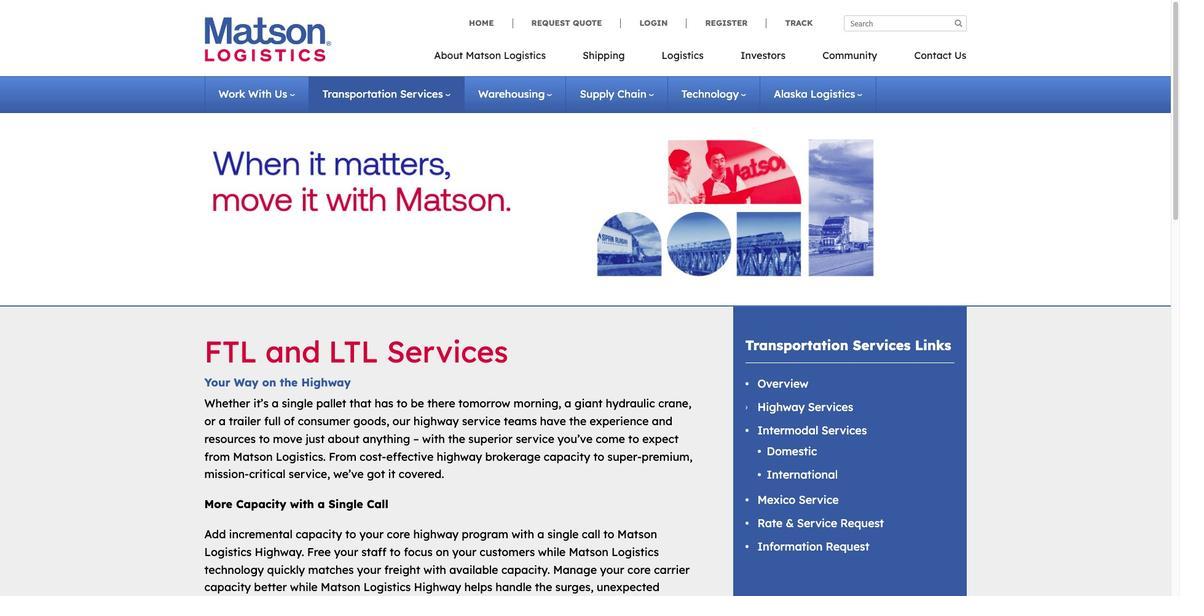 Task type: vqa. For each thing, say whether or not it's contained in the screenshot.
be
yes



Task type: describe. For each thing, give the bounding box(es) containing it.
mexico
[[758, 494, 796, 508]]

highway inside add incremental capacity to your core highway program with a single call to matson logistics highway. free your staff to focus on your customers while matson logistics technology quickly matches your freight with available capacity. manage your core carrier capacity better while matson logistics highway helps handle the surges, unexpec
[[414, 581, 462, 595]]

alaska logistics link
[[774, 87, 863, 100]]

to up super-
[[629, 432, 640, 446]]

1 vertical spatial capacity
[[296, 528, 342, 542]]

add
[[205, 528, 226, 542]]

have
[[540, 415, 567, 429]]

superior
[[469, 432, 513, 446]]

0 vertical spatial highway
[[414, 415, 459, 429]]

intermodal
[[758, 424, 819, 438]]

request quote
[[532, 18, 602, 28]]

our
[[393, 415, 411, 429]]

has
[[375, 397, 394, 411]]

full
[[264, 415, 281, 429]]

services for transportation services links
[[853, 337, 911, 354]]

to left be
[[397, 397, 408, 411]]

home link
[[469, 18, 513, 28]]

technology
[[682, 87, 739, 100]]

information request link
[[758, 540, 870, 554]]

overview link
[[758, 377, 809, 391]]

logistics down the login
[[662, 49, 704, 62]]

technology
[[205, 563, 264, 577]]

super-
[[608, 450, 642, 464]]

teams
[[504, 415, 537, 429]]

it
[[388, 468, 396, 482]]

that
[[350, 397, 372, 411]]

highway.
[[255, 545, 304, 560]]

crane,
[[659, 397, 692, 411]]

your up "available" at the left of page
[[453, 545, 477, 560]]

from
[[329, 450, 357, 464]]

work with us
[[219, 87, 288, 100]]

the up of
[[280, 376, 298, 390]]

about matson logistics link
[[434, 46, 565, 71]]

capacity
[[236, 498, 287, 512]]

matson logistics image
[[205, 17, 331, 61]]

with
[[248, 87, 272, 100]]

consumer
[[298, 415, 350, 429]]

a right the or
[[219, 415, 226, 429]]

1 vertical spatial core
[[628, 563, 651, 577]]

experience
[[590, 415, 649, 429]]

track link
[[767, 18, 813, 28]]

logistics down community link
[[811, 87, 856, 100]]

to up freight
[[390, 545, 401, 560]]

ftl
[[205, 333, 257, 370]]

handle
[[496, 581, 532, 595]]

free
[[307, 545, 331, 560]]

0 horizontal spatial service
[[462, 415, 501, 429]]

investors
[[741, 49, 786, 62]]

logistics up technology
[[205, 545, 252, 560]]

supply chain
[[580, 87, 647, 100]]

to right call
[[604, 528, 615, 542]]

logistics.
[[276, 450, 326, 464]]

staff
[[362, 545, 387, 560]]

from
[[205, 450, 230, 464]]

1 horizontal spatial while
[[538, 545, 566, 560]]

supply chain link
[[580, 87, 654, 100]]

work
[[219, 87, 245, 100]]

services for highway services
[[808, 401, 854, 415]]

about
[[434, 49, 463, 62]]

logistics link
[[644, 46, 723, 71]]

intermodal services
[[758, 424, 868, 438]]

with down service,
[[290, 498, 314, 512]]

chain
[[618, 87, 647, 100]]

search image
[[955, 19, 963, 27]]

call
[[582, 528, 601, 542]]

a left single
[[318, 498, 325, 512]]

covered.
[[399, 468, 444, 482]]

capacity.
[[502, 563, 550, 577]]

rate & service request link
[[758, 517, 885, 531]]

there
[[428, 397, 456, 411]]

transportation services link
[[323, 87, 451, 100]]

rate & service request
[[758, 517, 885, 531]]

1 vertical spatial service
[[798, 517, 838, 531]]

login
[[640, 18, 668, 28]]

with up customers
[[512, 528, 535, 542]]

alaska logistics
[[774, 87, 856, 100]]

morning,
[[514, 397, 562, 411]]

your down staff
[[357, 563, 381, 577]]

trailer
[[229, 415, 261, 429]]

your up matches
[[334, 545, 359, 560]]

a inside add incremental capacity to your core highway program with a single call to matson logistics highway. free your staff to focus on your customers while matson logistics technology quickly matches your freight with available capacity. manage your core carrier capacity better while matson logistics highway helps handle the surges, unexpec
[[538, 528, 545, 542]]

shipping
[[583, 49, 625, 62]]

incremental
[[229, 528, 293, 542]]

investors link
[[723, 46, 805, 71]]

transportation services links
[[746, 337, 952, 354]]

2 vertical spatial request
[[826, 540, 870, 554]]

just
[[306, 432, 325, 446]]

0 vertical spatial highway
[[301, 376, 351, 390]]

0 horizontal spatial us
[[275, 87, 288, 100]]

1 vertical spatial highway
[[437, 450, 482, 464]]

whether it's a single pallet that has to be there tomorrow morning, a giant hydraulic crane, or a trailer full of consumer goods, our highway service teams have the experience and resources to move just about anything – with the superior service you've come to expect from matson logistics. from cost-effective highway brokerage capacity to super-premium, mission-critical service, we've got it covered.
[[205, 397, 693, 482]]

track
[[786, 18, 813, 28]]

focus
[[404, 545, 433, 560]]

logistics up warehousing link
[[504, 49, 546, 62]]

hydraulic
[[606, 397, 656, 411]]

effective
[[387, 450, 434, 464]]

to down single
[[346, 528, 357, 542]]

0 vertical spatial request
[[532, 18, 571, 28]]

surges,
[[556, 581, 594, 595]]

transportation for transportation services links
[[746, 337, 849, 354]]

logistics up 'carrier'
[[612, 545, 659, 560]]

transportation for transportation services
[[323, 87, 397, 100]]

your
[[205, 376, 230, 390]]

to down come
[[594, 450, 605, 464]]



Task type: locate. For each thing, give the bounding box(es) containing it.
0 vertical spatial transportation
[[323, 87, 397, 100]]

us right contact
[[955, 49, 967, 62]]

information
[[758, 540, 823, 554]]

domestic
[[767, 445, 818, 459]]

1 horizontal spatial on
[[436, 545, 449, 560]]

0 horizontal spatial on
[[262, 376, 276, 390]]

more
[[205, 498, 233, 512]]

1 vertical spatial single
[[548, 528, 579, 542]]

it's
[[253, 397, 269, 411]]

matson down call
[[569, 545, 609, 560]]

single inside whether it's a single pallet that has to be there tomorrow morning, a giant hydraulic crane, or a trailer full of consumer goods, our highway service teams have the experience and resources to move just about anything – with the superior service you've come to expect from matson logistics. from cost-effective highway brokerage capacity to super-premium, mission-critical service, we've got it covered.
[[282, 397, 313, 411]]

tomorrow
[[459, 397, 511, 411]]

transportation services
[[323, 87, 443, 100]]

work with us link
[[219, 87, 295, 100]]

capacity up free
[[296, 528, 342, 542]]

capacity
[[544, 450, 591, 464], [296, 528, 342, 542], [205, 581, 251, 595]]

highway up focus
[[414, 528, 459, 542]]

better
[[254, 581, 287, 595]]

2 horizontal spatial highway
[[758, 401, 805, 415]]

a
[[272, 397, 279, 411], [565, 397, 572, 411], [219, 415, 226, 429], [318, 498, 325, 512], [538, 528, 545, 542]]

of
[[284, 415, 295, 429]]

contact
[[915, 49, 952, 62]]

matson inside whether it's a single pallet that has to be there tomorrow morning, a giant hydraulic crane, or a trailer full of consumer goods, our highway service teams have the experience and resources to move just about anything – with the superior service you've come to expect from matson logistics. from cost-effective highway brokerage capacity to super-premium, mission-critical service, we've got it covered.
[[233, 450, 273, 464]]

single up of
[[282, 397, 313, 411]]

matson right call
[[618, 528, 658, 542]]

and up the 'expect'
[[652, 415, 673, 429]]

0 horizontal spatial single
[[282, 397, 313, 411]]

2 vertical spatial capacity
[[205, 581, 251, 595]]

0 vertical spatial service
[[799, 494, 839, 508]]

critical
[[249, 468, 286, 482]]

more capacity with a single call
[[205, 498, 389, 512]]

1 vertical spatial and
[[652, 415, 673, 429]]

resources
[[205, 432, 256, 446]]

0 vertical spatial core
[[387, 528, 410, 542]]

technology link
[[682, 87, 747, 100]]

–
[[414, 432, 419, 446]]

shipping link
[[565, 46, 644, 71]]

alaska services image
[[213, 126, 959, 290]]

services for intermodal services
[[822, 424, 868, 438]]

matson inside "link"
[[466, 49, 501, 62]]

overview
[[758, 377, 809, 391]]

request
[[532, 18, 571, 28], [841, 517, 885, 531], [826, 540, 870, 554]]

request up information request
[[841, 517, 885, 531]]

mexico service link
[[758, 494, 839, 508]]

transportation inside section
[[746, 337, 849, 354]]

request quote link
[[513, 18, 621, 28]]

us inside top menu navigation
[[955, 49, 967, 62]]

service up rate & service request link
[[799, 494, 839, 508]]

2 vertical spatial highway
[[414, 581, 462, 595]]

brokerage
[[486, 450, 541, 464]]

highway down overview
[[758, 401, 805, 415]]

highway
[[301, 376, 351, 390], [758, 401, 805, 415], [414, 581, 462, 595]]

1 horizontal spatial capacity
[[296, 528, 342, 542]]

1 horizontal spatial service
[[516, 432, 555, 446]]

got
[[367, 468, 385, 482]]

register link
[[687, 18, 767, 28]]

highway down the there
[[414, 415, 459, 429]]

single inside add incremental capacity to your core highway program with a single call to matson logistics highway. free your staff to focus on your customers while matson logistics technology quickly matches your freight with available capacity. manage your core carrier capacity better while matson logistics highway helps handle the surges, unexpec
[[548, 528, 579, 542]]

we've
[[334, 468, 364, 482]]

0 vertical spatial capacity
[[544, 450, 591, 464]]

on
[[262, 376, 276, 390], [436, 545, 449, 560]]

your up staff
[[360, 528, 384, 542]]

highway services link
[[758, 401, 854, 415]]

0 vertical spatial service
[[462, 415, 501, 429]]

with right –
[[422, 432, 445, 446]]

services up the there
[[387, 333, 509, 370]]

the
[[280, 376, 298, 390], [570, 415, 587, 429], [448, 432, 466, 446], [535, 581, 553, 595]]

while
[[538, 545, 566, 560], [290, 581, 318, 595]]

register
[[706, 18, 748, 28]]

0 vertical spatial us
[[955, 49, 967, 62]]

alaska
[[774, 87, 808, 100]]

highway
[[414, 415, 459, 429], [437, 450, 482, 464], [414, 528, 459, 542]]

matson up "critical"
[[233, 450, 273, 464]]

1 horizontal spatial us
[[955, 49, 967, 62]]

and up your way on the highway
[[266, 333, 321, 370]]

services left links
[[853, 337, 911, 354]]

request down rate & service request link
[[826, 540, 870, 554]]

international
[[767, 468, 838, 482]]

capacity down technology
[[205, 581, 251, 595]]

1 vertical spatial on
[[436, 545, 449, 560]]

home
[[469, 18, 494, 28]]

about matson logistics
[[434, 49, 546, 62]]

with down focus
[[424, 563, 447, 577]]

0 horizontal spatial while
[[290, 581, 318, 595]]

warehousing
[[478, 87, 545, 100]]

1 vertical spatial highway
[[758, 401, 805, 415]]

0 horizontal spatial and
[[266, 333, 321, 370]]

mexico service
[[758, 494, 839, 508]]

come
[[596, 432, 626, 446]]

the down capacity. on the bottom of page
[[535, 581, 553, 595]]

logistics down freight
[[364, 581, 411, 595]]

0 horizontal spatial transportation
[[323, 87, 397, 100]]

0 vertical spatial and
[[266, 333, 321, 370]]

and
[[266, 333, 321, 370], [652, 415, 673, 429]]

services for transportation services
[[400, 87, 443, 100]]

community
[[823, 49, 878, 62]]

highway inside add incremental capacity to your core highway program with a single call to matson logistics highway. free your staff to focus on your customers while matson logistics technology quickly matches your freight with available capacity. manage your core carrier capacity better while matson logistics highway helps handle the surges, unexpec
[[414, 528, 459, 542]]

core left 'carrier'
[[628, 563, 651, 577]]

matson
[[466, 49, 501, 62], [233, 450, 273, 464], [618, 528, 658, 542], [569, 545, 609, 560], [321, 581, 361, 595]]

call
[[367, 498, 389, 512]]

top menu navigation
[[434, 46, 967, 71]]

service down teams
[[516, 432, 555, 446]]

your way on the highway
[[205, 376, 351, 390]]

matson down matches
[[321, 581, 361, 595]]

single left call
[[548, 528, 579, 542]]

service
[[799, 494, 839, 508], [798, 517, 838, 531]]

transportation
[[323, 87, 397, 100], [746, 337, 849, 354]]

1 horizontal spatial core
[[628, 563, 651, 577]]

single
[[329, 498, 363, 512]]

premium,
[[642, 450, 693, 464]]

1 horizontal spatial and
[[652, 415, 673, 429]]

1 vertical spatial request
[[841, 517, 885, 531]]

way
[[234, 376, 259, 390]]

goods,
[[354, 415, 390, 429]]

you've
[[558, 432, 593, 446]]

1 vertical spatial us
[[275, 87, 288, 100]]

highway down superior
[[437, 450, 482, 464]]

anything
[[363, 432, 411, 446]]

supply
[[580, 87, 615, 100]]

None search field
[[844, 15, 967, 31]]

request left quote
[[532, 18, 571, 28]]

available
[[450, 563, 499, 577]]

1 horizontal spatial highway
[[414, 581, 462, 595]]

your right manage
[[600, 563, 625, 577]]

service down tomorrow on the bottom left
[[462, 415, 501, 429]]

while down quickly
[[290, 581, 318, 595]]

1 vertical spatial service
[[516, 432, 555, 446]]

service up information request "link"
[[798, 517, 838, 531]]

on up "it's"
[[262, 376, 276, 390]]

0 vertical spatial while
[[538, 545, 566, 560]]

0 horizontal spatial highway
[[301, 376, 351, 390]]

the left superior
[[448, 432, 466, 446]]

capacity down 'you've'
[[544, 450, 591, 464]]

service
[[462, 415, 501, 429], [516, 432, 555, 446]]

program
[[462, 528, 509, 542]]

services down about
[[400, 87, 443, 100]]

while up manage
[[538, 545, 566, 560]]

highway up pallet
[[301, 376, 351, 390]]

helps
[[465, 581, 493, 595]]

highway inside "transportation services links" section
[[758, 401, 805, 415]]

a left giant
[[565, 397, 572, 411]]

ftl and ltl services
[[205, 333, 509, 370]]

warehousing link
[[478, 87, 553, 100]]

2 vertical spatial highway
[[414, 528, 459, 542]]

0 horizontal spatial capacity
[[205, 581, 251, 595]]

2 horizontal spatial capacity
[[544, 450, 591, 464]]

a up capacity. on the bottom of page
[[538, 528, 545, 542]]

transportation services links section
[[718, 307, 983, 597]]

community link
[[805, 46, 896, 71]]

giant
[[575, 397, 603, 411]]

capacity inside whether it's a single pallet that has to be there tomorrow morning, a giant hydraulic crane, or a trailer full of consumer goods, our highway service teams have the experience and resources to move just about anything – with the superior service you've come to expect from matson logistics. from cost-effective highway brokerage capacity to super-premium, mission-critical service, we've got it covered.
[[544, 450, 591, 464]]

add incremental capacity to your core highway program with a single call to matson logistics highway. free your staff to focus on your customers while matson logistics technology quickly matches your freight with available capacity. manage your core carrier capacity better while matson logistics highway helps handle the surges, unexpec
[[205, 528, 701, 597]]

links
[[916, 337, 952, 354]]

services up intermodal services link
[[808, 401, 854, 415]]

1 horizontal spatial single
[[548, 528, 579, 542]]

the up 'you've'
[[570, 415, 587, 429]]

0 horizontal spatial core
[[387, 528, 410, 542]]

core up focus
[[387, 528, 410, 542]]

us right 'with'
[[275, 87, 288, 100]]

1 horizontal spatial transportation
[[746, 337, 849, 354]]

on right focus
[[436, 545, 449, 560]]

to down the full
[[259, 432, 270, 446]]

be
[[411, 397, 424, 411]]

1 vertical spatial while
[[290, 581, 318, 595]]

services down highway services link
[[822, 424, 868, 438]]

highway down freight
[[414, 581, 462, 595]]

0 vertical spatial single
[[282, 397, 313, 411]]

Search search field
[[844, 15, 967, 31]]

the inside add incremental capacity to your core highway program with a single call to matson logistics highway. free your staff to focus on your customers while matson logistics technology quickly matches your freight with available capacity. manage your core carrier capacity better while matson logistics highway helps handle the surges, unexpec
[[535, 581, 553, 595]]

with inside whether it's a single pallet that has to be there tomorrow morning, a giant hydraulic crane, or a trailer full of consumer goods, our highway service teams have the experience and resources to move just about anything – with the superior service you've come to expect from matson logistics. from cost-effective highway brokerage capacity to super-premium, mission-critical service, we've got it covered.
[[422, 432, 445, 446]]

1 vertical spatial transportation
[[746, 337, 849, 354]]

contact us
[[915, 49, 967, 62]]

a right "it's"
[[272, 397, 279, 411]]

and inside whether it's a single pallet that has to be there tomorrow morning, a giant hydraulic crane, or a trailer full of consumer goods, our highway service teams have the experience and resources to move just about anything – with the superior service you've come to expect from matson logistics. from cost-effective highway brokerage capacity to super-premium, mission-critical service, we've got it covered.
[[652, 415, 673, 429]]

0 vertical spatial on
[[262, 376, 276, 390]]

on inside add incremental capacity to your core highway program with a single call to matson logistics highway. free your staff to focus on your customers while matson logistics technology quickly matches your freight with available capacity. manage your core carrier capacity better while matson logistics highway helps handle the surges, unexpec
[[436, 545, 449, 560]]

carrier
[[654, 563, 690, 577]]

expect
[[643, 432, 679, 446]]

domestic link
[[767, 445, 818, 459]]

login link
[[621, 18, 687, 28]]

intermodal services link
[[758, 424, 868, 438]]

&
[[786, 517, 795, 531]]

matches
[[308, 563, 354, 577]]

matson down home
[[466, 49, 501, 62]]

service,
[[289, 468, 330, 482]]

whether
[[205, 397, 250, 411]]



